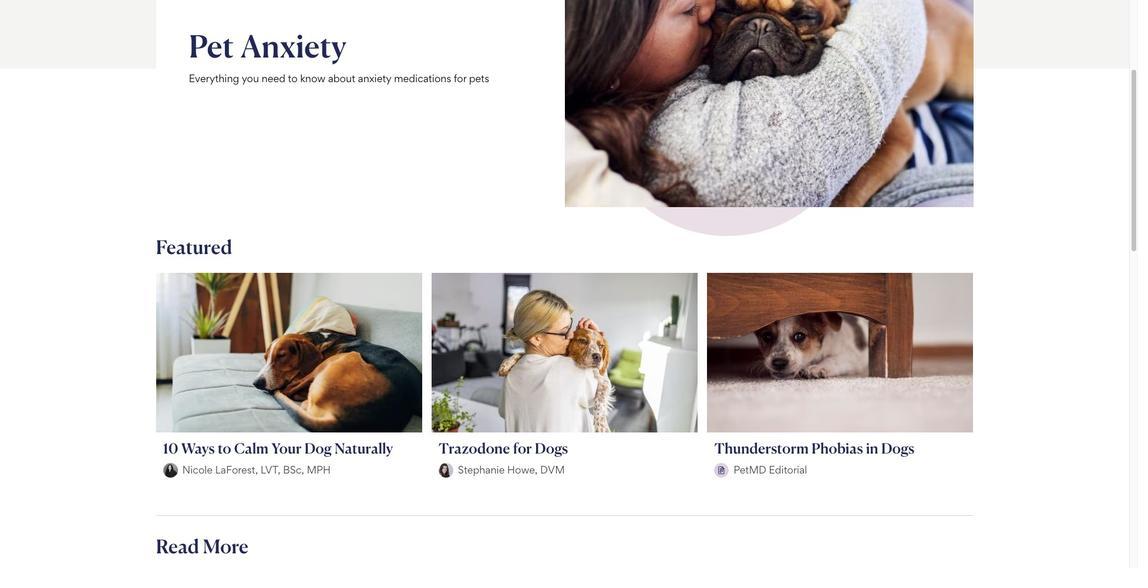 Task type: describe. For each thing, give the bounding box(es) containing it.
petmd
[[734, 464, 767, 477]]

trazodone for dogs
[[439, 440, 568, 457]]

stephanie howe, dvm
[[458, 464, 565, 477]]

more
[[203, 535, 249, 558]]

pets
[[469, 73, 489, 85]]

petmd editorial
[[734, 464, 807, 477]]

10 ways to calm your dog naturally
[[163, 440, 393, 457]]

pet
[[189, 26, 234, 65]]

bsc,
[[283, 464, 304, 477]]

featured
[[156, 236, 232, 259]]

by image for trazodone
[[439, 463, 453, 478]]

everything you need to know about anxiety medications for pets
[[189, 73, 489, 85]]

everything
[[189, 73, 239, 85]]

nicole laforest, lvt, bsc, mph
[[182, 464, 331, 477]]

anxiety
[[358, 73, 392, 85]]

stephanie
[[458, 464, 505, 477]]

your
[[272, 440, 302, 457]]

calm
[[234, 440, 269, 457]]

1 dogs from the left
[[535, 440, 568, 457]]

ways
[[181, 440, 215, 457]]

in
[[866, 440, 879, 457]]

read more
[[156, 535, 249, 558]]

editorial
[[769, 464, 807, 477]]

dvm
[[540, 464, 565, 477]]

woman snuggling brown french bulldog on a couch image
[[565, 0, 974, 207]]

0 horizontal spatial for
[[454, 73, 467, 85]]

mph
[[307, 464, 331, 477]]

thunderstorm
[[714, 440, 809, 457]]

trazodone
[[439, 440, 510, 457]]

read
[[156, 535, 199, 558]]

laforest,
[[215, 464, 258, 477]]

by image for 10
[[163, 463, 178, 478]]



Task type: vqa. For each thing, say whether or not it's contained in the screenshot.
Tick
no



Task type: locate. For each thing, give the bounding box(es) containing it.
for left pets
[[454, 73, 467, 85]]

howe,
[[507, 464, 538, 477]]

1 horizontal spatial dogs
[[882, 440, 915, 457]]

by image left 'stephanie'
[[439, 463, 453, 478]]

know
[[300, 73, 326, 85]]

dogs
[[535, 440, 568, 457], [882, 440, 915, 457]]

phobias
[[812, 440, 863, 457]]

by image
[[163, 463, 178, 478], [439, 463, 453, 478], [714, 463, 729, 478]]

by image down 10
[[163, 463, 178, 478]]

dog
[[305, 440, 332, 457]]

dogs up dvm
[[535, 440, 568, 457]]

for up howe,
[[513, 440, 532, 457]]

by image for thunderstorm
[[714, 463, 729, 478]]

to right need
[[288, 73, 298, 85]]

1 vertical spatial to
[[218, 440, 231, 457]]

thunderstorm phobias in dogs
[[714, 440, 915, 457]]

10
[[163, 440, 178, 457]]

3 by image from the left
[[714, 463, 729, 478]]

about
[[328, 73, 356, 85]]

0 vertical spatial for
[[454, 73, 467, 85]]

nicole
[[182, 464, 213, 477]]

to up laforest,
[[218, 440, 231, 457]]

1 horizontal spatial to
[[288, 73, 298, 85]]

to
[[288, 73, 298, 85], [218, 440, 231, 457]]

anxiety
[[241, 26, 347, 65]]

0 horizontal spatial by image
[[163, 463, 178, 478]]

2 dogs from the left
[[882, 440, 915, 457]]

0 horizontal spatial dogs
[[535, 440, 568, 457]]

for
[[454, 73, 467, 85], [513, 440, 532, 457]]

by image left petmd
[[714, 463, 729, 478]]

lvt,
[[261, 464, 281, 477]]

0 horizontal spatial to
[[218, 440, 231, 457]]

1 vertical spatial for
[[513, 440, 532, 457]]

need
[[262, 73, 285, 85]]

naturally
[[335, 440, 393, 457]]

you
[[242, 73, 259, 85]]

0 vertical spatial to
[[288, 73, 298, 85]]

1 horizontal spatial for
[[513, 440, 532, 457]]

dogs right in
[[882, 440, 915, 457]]

2 by image from the left
[[439, 463, 453, 478]]

medications
[[394, 73, 451, 85]]

1 horizontal spatial by image
[[439, 463, 453, 478]]

2 horizontal spatial by image
[[714, 463, 729, 478]]

1 by image from the left
[[163, 463, 178, 478]]

pet anxiety
[[189, 26, 347, 65]]



